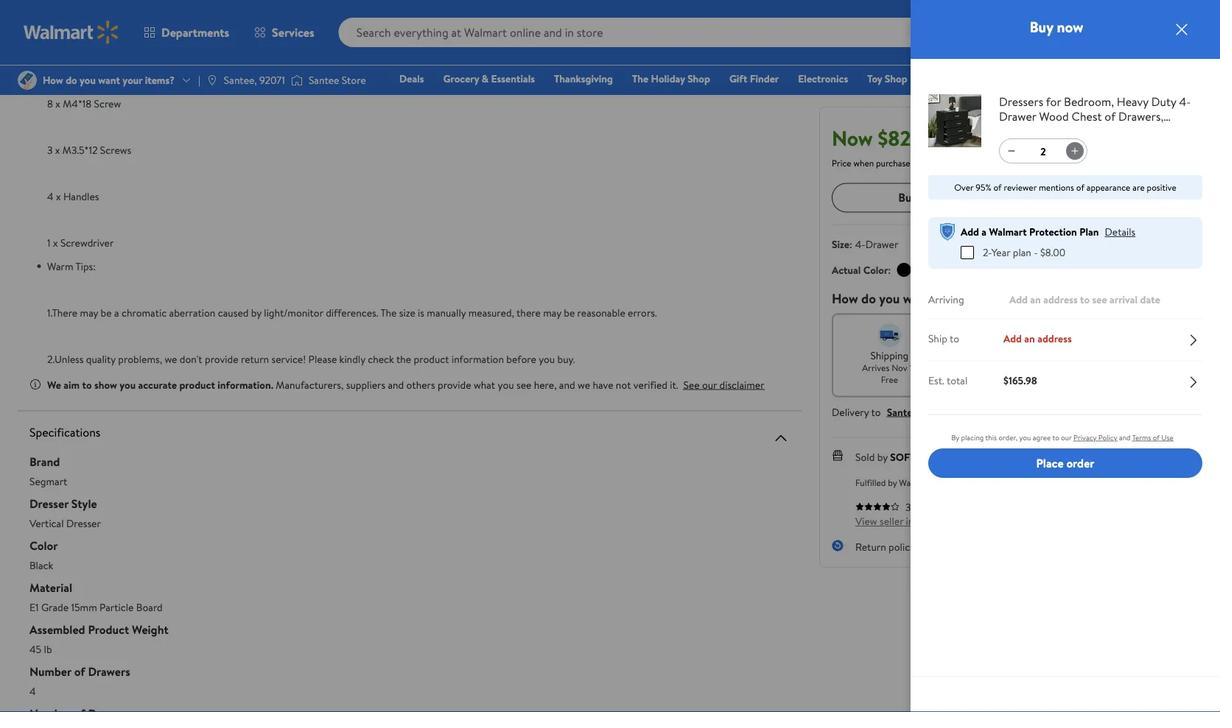 Task type: describe. For each thing, give the bounding box(es) containing it.
1 for 1 x 4-drawer dresser
[[47, 4, 51, 18]]

1 shop from the left
[[688, 72, 711, 86]]

you inside "buy now" dialog
[[1020, 433, 1032, 443]]

toy shop link
[[861, 71, 915, 87]]

now inside dialog
[[1057, 17, 1084, 37]]

increase quantity dressers for bedroom, heavy duty 4-drawer wood chest of drawers, modern storage bedroom chest for kids room, black vertical storage cabinet for bathroom, closet, entryway, hallway, nursery, l2027, current quantity 2 image
[[1070, 145, 1081, 157]]

0 vertical spatial :
[[850, 237, 853, 251]]

of inside brand segmart dresser style vertical dresser color black material e1 grade 15mm particle board assembled product weight 45 lb number of drawers 4
[[74, 664, 85, 680]]

reviews
[[956, 500, 990, 514]]

return policy
[[856, 540, 916, 554]]

Walmart Site-Wide search field
[[339, 18, 966, 47]]

chromatic
[[122, 305, 167, 320]]

45
[[29, 642, 41, 657]]

to inside button
[[1097, 189, 1108, 206]]

close panel image
[[1174, 21, 1191, 38]]

order,
[[999, 433, 1018, 443]]

here,
[[534, 378, 557, 392]]

2.unless quality problems, we don't provide return service! please kindly check the product information before you buy.
[[47, 352, 576, 366]]

17
[[910, 362, 917, 374]]

of left use
[[1154, 433, 1160, 443]]

buy inside "button"
[[899, 189, 918, 206]]

1 vertical spatial provide
[[438, 378, 471, 392]]

3576 seller reviews
[[906, 500, 990, 514]]

sold by soft inc.
[[856, 450, 939, 465]]

seller for view
[[880, 514, 904, 529]]

year
[[992, 245, 1011, 260]]

add a walmart protection plan details
[[961, 225, 1136, 239]]

essentials
[[491, 72, 535, 86]]

cart
[[1111, 189, 1132, 206]]

privacy policy link
[[1074, 433, 1118, 443]]

sold
[[856, 450, 875, 465]]

0 horizontal spatial product
[[179, 378, 215, 392]]

of right mentions
[[1077, 181, 1085, 194]]

plan
[[1013, 245, 1032, 260]]

gift finder link
[[723, 71, 786, 87]]

walmart for by
[[900, 476, 932, 489]]

place
[[1037, 455, 1064, 472]]

board
[[136, 600, 163, 615]]

seller for 3576
[[930, 500, 954, 514]]

learn more about strikethrough prices image
[[980, 136, 992, 148]]

1 for 1 x screwdriver
[[47, 236, 51, 250]]

gift
[[730, 72, 748, 86]]

2.unless
[[47, 352, 84, 366]]

x for m3.5*12
[[55, 143, 60, 157]]

&
[[482, 72, 489, 86]]

style
[[71, 496, 97, 512]]

please
[[309, 352, 337, 366]]

gift finder
[[730, 72, 779, 86]]

inc.
[[918, 450, 939, 465]]

28
[[47, 50, 59, 64]]

$165.98
[[1004, 373, 1038, 388]]

actual
[[832, 263, 861, 277]]

specifications
[[29, 425, 100, 441]]

m5*50
[[68, 50, 99, 64]]

warm tips:
[[47, 259, 96, 273]]

drawer for :
[[866, 237, 899, 251]]

available for delivery
[[1125, 362, 1158, 374]]

$8.00
[[1041, 245, 1066, 260]]

0 vertical spatial our
[[702, 378, 717, 392]]

you left buy.
[[539, 352, 555, 366]]

caused
[[218, 305, 249, 320]]

you right show
[[120, 378, 136, 392]]

add to cart
[[1073, 189, 1132, 206]]

size : 4-drawer
[[832, 237, 899, 251]]

m3.5*12
[[63, 143, 98, 157]]

1 horizontal spatial :
[[889, 263, 892, 277]]

a inside "buy now" dialog
[[982, 225, 987, 239]]

toy
[[868, 72, 883, 86]]

lb
[[44, 642, 52, 657]]

privacy
[[1074, 433, 1097, 443]]

holiday
[[651, 72, 685, 86]]

1 vertical spatial see
[[517, 378, 532, 392]]

this
[[986, 433, 997, 443]]

what
[[474, 378, 496, 392]]

our inside "buy now" dialog
[[1062, 433, 1072, 443]]

walmart image
[[24, 21, 119, 44]]

1 vertical spatial information
[[906, 514, 959, 529]]

arrives
[[863, 362, 890, 374]]

2-
[[983, 245, 992, 260]]

2 may from the left
[[543, 305, 562, 320]]

when
[[854, 156, 874, 169]]

to right 'aim'
[[82, 378, 92, 392]]

add for add to cart
[[1073, 189, 1094, 206]]

4 inside brand segmart dresser style vertical dresser color black material e1 grade 15mm particle board assembled product weight 45 lb number of drawers 4
[[29, 684, 36, 699]]

view
[[856, 514, 878, 529]]

it.
[[670, 378, 679, 392]]

1 horizontal spatial and
[[559, 378, 575, 392]]

fulfilled by walmart
[[856, 476, 932, 489]]

0 vertical spatial color
[[864, 263, 889, 277]]

4- for x
[[60, 4, 71, 18]]

intent image for pickup image
[[1000, 324, 1023, 347]]

order
[[1067, 455, 1095, 472]]

m4*18
[[63, 96, 91, 111]]

delivery for to
[[832, 405, 869, 419]]

appearance
[[1087, 181, 1131, 194]]

you right do
[[880, 289, 900, 308]]

show
[[94, 378, 117, 392]]

black inside brand segmart dresser style vertical dresser color black material e1 grade 15mm particle board assembled product weight 45 lb number of drawers 4
[[29, 558, 53, 573]]

selections
[[1146, 236, 1191, 250]]

to left santee,
[[872, 405, 881, 419]]

1 be from the left
[[101, 305, 112, 320]]

buy now inside dialog
[[1030, 17, 1084, 37]]

e1
[[29, 600, 39, 615]]

2 button
[[1162, 15, 1207, 50]]

price
[[832, 156, 852, 169]]

ship to
[[929, 331, 960, 346]]

drawer for x
[[71, 4, 103, 18]]

don't
[[180, 352, 202, 366]]

x for m5*50
[[61, 50, 66, 64]]

actual color :
[[832, 263, 892, 277]]

address for add an address to see arrival date
[[1044, 293, 1078, 307]]

95%
[[976, 181, 992, 194]]

information.
[[218, 378, 273, 392]]

buy inside dialog
[[1030, 17, 1054, 37]]

1 vertical spatial dresser
[[29, 496, 69, 512]]

0 horizontal spatial provide
[[205, 352, 239, 366]]

not for pickup
[[987, 362, 1002, 374]]

we
[[47, 378, 61, 392]]

4- for :
[[856, 237, 866, 251]]

tips:
[[76, 259, 96, 273]]

x for screwdriver
[[53, 236, 58, 250]]

suppliers
[[346, 378, 386, 392]]

edit selections
[[1126, 236, 1191, 250]]

0 vertical spatial we
[[165, 352, 177, 366]]

policy
[[889, 540, 916, 554]]

light/monitor
[[264, 305, 323, 320]]

x for handles
[[56, 189, 61, 204]]

add an address link
[[1004, 331, 1072, 346]]



Task type: locate. For each thing, give the bounding box(es) containing it.
black up the want
[[917, 263, 941, 277]]

2 available from the left
[[1125, 362, 1158, 374]]

be left chromatic
[[101, 305, 112, 320]]

not inside pickup not available
[[987, 362, 1002, 374]]

placing
[[962, 433, 984, 443]]

add an address
[[1004, 331, 1072, 346]]

2-year plan - $8.00
[[983, 245, 1066, 260]]

28 x m5*50 screws
[[47, 50, 133, 64]]

1 up warm
[[47, 236, 51, 250]]

not
[[616, 378, 631, 392]]

drawer up walmart image
[[71, 4, 103, 18]]

deals link
[[393, 71, 431, 87]]

x right '8'
[[55, 96, 60, 111]]

1 vertical spatial :
[[889, 263, 892, 277]]

0 horizontal spatial see
[[517, 378, 532, 392]]

walmart up 2-year plan - $8.00 element
[[990, 225, 1027, 239]]

1 horizontal spatial buy now
[[1030, 17, 1084, 37]]

not left $165.98
[[987, 362, 1002, 374]]

be left reasonable
[[564, 305, 575, 320]]

drawer
[[71, 4, 103, 18], [866, 237, 899, 251]]

seller
[[930, 500, 954, 514], [880, 514, 904, 529]]

1 horizontal spatial 4
[[47, 189, 53, 204]]

1 horizontal spatial be
[[564, 305, 575, 320]]

see inside "buy now" dialog
[[1093, 293, 1108, 307]]

0 horizontal spatial color
[[29, 538, 58, 554]]

how
[[832, 289, 859, 308]]

may right there
[[543, 305, 562, 320]]

screws for 3 x m3.5*12 screws
[[100, 143, 131, 157]]

4- up walmart image
[[60, 4, 71, 18]]

product down don't
[[179, 378, 215, 392]]

add to cart button
[[1014, 183, 1191, 212]]

0 horizontal spatial walmart
[[900, 476, 932, 489]]

want
[[904, 289, 932, 308]]

x for 4-
[[53, 4, 58, 18]]

1 horizontal spatial black
[[917, 263, 941, 277]]

you
[[880, 289, 900, 308], [539, 352, 555, 366], [120, 378, 136, 392], [498, 378, 514, 392], [1020, 433, 1032, 443]]

by placing this order, you agree to our privacy policy and terms of use
[[952, 433, 1174, 443]]

may right 1.there
[[80, 305, 98, 320]]

8 x m4*18 screw
[[47, 96, 121, 111]]

2 horizontal spatial and
[[1120, 433, 1131, 443]]

delivery inside the delivery not available
[[1114, 348, 1151, 363]]

check
[[368, 352, 394, 366]]

now inside "button"
[[921, 189, 942, 206]]

2 not from the left
[[1108, 362, 1123, 374]]

2 inside button
[[1188, 17, 1193, 29]]

shop
[[688, 72, 711, 86], [885, 72, 908, 86]]

1 horizontal spatial our
[[1062, 433, 1072, 443]]

walmart up 3576
[[900, 476, 932, 489]]

over
[[955, 181, 974, 194]]

provide left "what"
[[438, 378, 471, 392]]

specifications image
[[773, 430, 790, 447]]

now
[[832, 123, 873, 152]]

address for add an address
[[1038, 331, 1072, 346]]

and right here,
[[559, 378, 575, 392]]

2 be from the left
[[564, 305, 575, 320]]

an for add an address to see arrival date
[[1031, 293, 1042, 307]]

1 vertical spatial color
[[29, 538, 58, 554]]

dresser up walmart image
[[106, 4, 140, 18]]

provide right don't
[[205, 352, 239, 366]]

0 horizontal spatial buy
[[899, 189, 918, 206]]

policy
[[1099, 433, 1118, 443]]

deals
[[400, 72, 424, 86]]

available down date
[[1125, 362, 1158, 374]]

8
[[47, 96, 53, 111]]

we aim to show you accurate product information. manufacturers, suppliers and others provide what you see here, and we have not verified it. see our disclaimer
[[47, 378, 765, 392]]

1 horizontal spatial now
[[1057, 17, 1084, 37]]

1 vertical spatial drawer
[[866, 237, 899, 251]]

2 horizontal spatial by
[[889, 476, 897, 489]]

dresser up vertical
[[29, 496, 69, 512]]

we left have
[[578, 378, 591, 392]]

1 vertical spatial black
[[29, 558, 53, 573]]

1 horizontal spatial buy
[[1030, 17, 1054, 37]]

screwdriver
[[60, 236, 114, 250]]

4 left "handles"
[[47, 189, 53, 204]]

delivery not available
[[1108, 348, 1158, 374]]

return
[[856, 540, 887, 554]]

1 horizontal spatial not
[[1108, 362, 1123, 374]]

seller right 3576
[[930, 500, 954, 514]]

0 horizontal spatial information
[[452, 352, 504, 366]]

0 horizontal spatial we
[[165, 352, 177, 366]]

use
[[1162, 433, 1174, 443]]

add for add an address
[[1004, 331, 1022, 346]]

of right number
[[74, 664, 85, 680]]

0 vertical spatial buy
[[1030, 17, 1054, 37]]

0 vertical spatial 2
[[1188, 17, 1193, 29]]

0 vertical spatial provide
[[205, 352, 239, 366]]

0 vertical spatial black
[[917, 263, 941, 277]]

vertical
[[29, 516, 64, 531]]

edit selections button
[[1126, 236, 1191, 250]]

1 1 from the top
[[47, 4, 51, 18]]

date
[[1141, 293, 1161, 307]]

: up actual
[[850, 237, 853, 251]]

buy now inside "button"
[[899, 189, 942, 206]]

x right 28 at the top
[[61, 50, 66, 64]]

x up warm
[[53, 236, 58, 250]]

differences.
[[326, 305, 379, 320]]

1.there may be a chromatic aberration caused by light/monitor differences. the size is manually measured, there may be reasonable errors.
[[47, 305, 657, 320]]

place order
[[1037, 455, 1095, 472]]

and inside "buy now" dialog
[[1120, 433, 1131, 443]]

color down size : 4-drawer on the right
[[864, 263, 889, 277]]

decrease quantity dressers for bedroom, heavy duty 4-drawer wood chest of drawers, modern storage bedroom chest for kids room, black vertical storage cabinet for bathroom, closet, entryway, hallway, nursery, l2027, current quantity 2 image
[[1006, 145, 1018, 157]]

color inside brand segmart dresser style vertical dresser color black material e1 grade 15mm particle board assembled product weight 45 lb number of drawers 4
[[29, 538, 58, 554]]

1 vertical spatial our
[[1062, 433, 1072, 443]]

1 horizontal spatial may
[[543, 305, 562, 320]]

add for add a walmart protection plan details
[[961, 225, 980, 239]]

:
[[850, 237, 853, 251], [889, 263, 892, 277]]

see left here,
[[517, 378, 532, 392]]

available inside the delivery not available
[[1125, 362, 1158, 374]]

product right the
[[414, 352, 449, 366]]

0 horizontal spatial :
[[850, 237, 853, 251]]

0 horizontal spatial black
[[29, 558, 53, 573]]

and left terms at the right
[[1120, 433, 1131, 443]]

and left "others"
[[388, 378, 404, 392]]

1 horizontal spatial delivery
[[1114, 348, 1151, 363]]

number
[[29, 664, 71, 680]]

0 vertical spatial an
[[1031, 293, 1042, 307]]

purchased
[[877, 156, 916, 169]]

Search search field
[[339, 18, 966, 47]]

1 vertical spatial by
[[878, 450, 888, 465]]

0 horizontal spatial our
[[702, 378, 717, 392]]

1 vertical spatial we
[[578, 378, 591, 392]]

available
[[1004, 362, 1036, 374], [1125, 362, 1158, 374]]

1 horizontal spatial the
[[633, 72, 649, 86]]

free
[[881, 374, 899, 386]]

a up 2-
[[982, 225, 987, 239]]

0 vertical spatial see
[[1093, 293, 1108, 307]]

0 vertical spatial by
[[251, 305, 262, 320]]

by right "caused"
[[251, 305, 262, 320]]

an for add an address
[[1025, 331, 1036, 346]]

1 horizontal spatial information
[[906, 514, 959, 529]]

how do you want your item?
[[832, 289, 996, 308]]

1 horizontal spatial color
[[864, 263, 889, 277]]

0 horizontal spatial delivery
[[832, 405, 869, 419]]

to left "cart"
[[1097, 189, 1108, 206]]

0 horizontal spatial may
[[80, 305, 98, 320]]

buy now dialog
[[911, 0, 1221, 713]]

drawers
[[88, 664, 130, 680]]

x left "handles"
[[56, 189, 61, 204]]

0 horizontal spatial the
[[381, 305, 397, 320]]

our left privacy
[[1062, 433, 1072, 443]]

a left chromatic
[[114, 305, 119, 320]]

to right ship at the right top of page
[[950, 331, 960, 346]]

buy.
[[558, 352, 576, 366]]

an right intent image for pickup
[[1025, 331, 1036, 346]]

screws for 28 x m5*50 screws
[[102, 50, 133, 64]]

0 vertical spatial address
[[1044, 293, 1078, 307]]

may
[[80, 305, 98, 320], [543, 305, 562, 320]]

shop right holiday
[[688, 72, 711, 86]]

0 horizontal spatial and
[[388, 378, 404, 392]]

to
[[1097, 189, 1108, 206], [1081, 293, 1090, 307], [950, 331, 960, 346], [82, 378, 92, 392], [872, 405, 881, 419], [1053, 433, 1060, 443]]

3.8862 stars out of 5, based on 3576 seller reviews element
[[856, 502, 900, 511]]

1 vertical spatial 4-
[[856, 237, 866, 251]]

x right the 3
[[55, 143, 60, 157]]

1 horizontal spatial see
[[1093, 293, 1108, 307]]

not down arrival
[[1108, 362, 1123, 374]]

finder
[[750, 72, 779, 86]]

address up add an address
[[1044, 293, 1078, 307]]

verified
[[634, 378, 668, 392]]

1.there
[[47, 305, 78, 320]]

errors.
[[628, 305, 657, 320]]

1 vertical spatial address
[[1038, 331, 1072, 346]]

we
[[165, 352, 177, 366], [578, 378, 591, 392]]

you left agree
[[1020, 433, 1032, 443]]

0 vertical spatial now
[[1057, 17, 1084, 37]]

the left holiday
[[633, 72, 649, 86]]

1 vertical spatial screws
[[100, 143, 131, 157]]

information
[[452, 352, 504, 366], [906, 514, 959, 529]]

0 horizontal spatial a
[[114, 305, 119, 320]]

and for aim
[[388, 378, 404, 392]]

others
[[407, 378, 435, 392]]

1 horizontal spatial walmart
[[990, 225, 1027, 239]]

x for m4*18
[[55, 96, 60, 111]]

weight
[[132, 622, 169, 638]]

you right "what"
[[498, 378, 514, 392]]

available for pickup
[[1004, 362, 1036, 374]]

handles
[[63, 189, 99, 204]]

address right intent image for pickup
[[1038, 331, 1072, 346]]

1 vertical spatial walmart
[[900, 476, 932, 489]]

1 horizontal spatial by
[[878, 450, 888, 465]]

online
[[918, 156, 941, 169]]

nov
[[892, 362, 908, 374]]

shipping arrives nov 17 free
[[863, 348, 917, 386]]

1 horizontal spatial drawer
[[866, 237, 899, 251]]

delivery for not
[[1114, 348, 1151, 363]]

1 vertical spatial buy now
[[899, 189, 942, 206]]

to right agree
[[1053, 433, 1060, 443]]

information up policy
[[906, 514, 959, 529]]

2 shop from the left
[[885, 72, 908, 86]]

1 vertical spatial buy
[[899, 189, 918, 206]]

92071
[[923, 405, 950, 419]]

0 horizontal spatial not
[[987, 362, 1002, 374]]

an
[[1031, 293, 1042, 307], [1025, 331, 1036, 346]]

2-year plan - $8.00 element
[[961, 245, 1066, 260]]

3 x m3.5*12 screws
[[47, 143, 131, 157]]

1 horizontal spatial a
[[982, 225, 987, 239]]

to left arrival
[[1081, 293, 1090, 307]]

1 available from the left
[[1004, 362, 1036, 374]]

not for delivery
[[1108, 362, 1123, 374]]

0 vertical spatial delivery
[[1114, 348, 1151, 363]]

1 vertical spatial now
[[921, 189, 942, 206]]

our right see
[[702, 378, 717, 392]]

2 1 from the top
[[47, 236, 51, 250]]

terms of use link
[[1133, 433, 1174, 443]]

particle
[[100, 600, 134, 615]]

1 horizontal spatial 4-
[[856, 237, 866, 251]]

add inside button
[[1073, 189, 1094, 206]]

1 may from the left
[[80, 305, 98, 320]]

delivery up sold
[[832, 405, 869, 419]]

0 vertical spatial 4
[[47, 189, 53, 204]]

2 vertical spatial by
[[889, 476, 897, 489]]

1 horizontal spatial shop
[[885, 72, 908, 86]]

color down vertical
[[29, 538, 58, 554]]

intent image for shipping image
[[878, 324, 902, 347]]

electronics link
[[792, 71, 855, 87]]

santee,
[[887, 405, 921, 419]]

dresser
[[106, 4, 140, 18], [29, 496, 69, 512], [66, 516, 101, 531]]

1 vertical spatial 4
[[29, 684, 36, 699]]

by right fulfilled
[[889, 476, 897, 489]]

by for sold
[[878, 450, 888, 465]]

0 vertical spatial dresser
[[106, 4, 140, 18]]

black up material
[[29, 558, 53, 573]]

we left don't
[[165, 352, 177, 366]]

available inside pickup not available
[[1004, 362, 1036, 374]]

the
[[633, 72, 649, 86], [381, 305, 397, 320]]

do
[[862, 289, 877, 308]]

delivery to santee, 92071
[[832, 405, 950, 419]]

and for placing
[[1120, 433, 1131, 443]]

1 vertical spatial an
[[1025, 331, 1036, 346]]

warm
[[47, 259, 73, 273]]

grocery & essentials
[[443, 72, 535, 86]]

walmart for a
[[990, 225, 1027, 239]]

2 inside "buy now" dialog
[[1041, 144, 1047, 158]]

reviewer
[[1004, 181, 1037, 194]]

agree
[[1033, 433, 1051, 443]]

drawer up actual color :
[[866, 237, 899, 251]]

thanksgiving
[[554, 72, 613, 86]]

x up walmart image
[[53, 4, 58, 18]]

est. total
[[929, 373, 968, 388]]

delivery down arrival
[[1114, 348, 1151, 363]]

available down intent image for pickup
[[1004, 362, 1036, 374]]

shipping
[[871, 348, 909, 363]]

0 horizontal spatial buy now
[[899, 189, 942, 206]]

0 vertical spatial screws
[[102, 50, 133, 64]]

2-Year plan - $8.00 checkbox
[[961, 246, 975, 259]]

is
[[418, 305, 425, 320]]

buy
[[1030, 17, 1054, 37], [899, 189, 918, 206]]

1 vertical spatial delivery
[[832, 405, 869, 419]]

screw
[[94, 96, 121, 111]]

not inside the delivery not available
[[1108, 362, 1123, 374]]

terms
[[1133, 433, 1152, 443]]

screws right m5*50
[[102, 50, 133, 64]]

1 horizontal spatial we
[[578, 378, 591, 392]]

0 vertical spatial walmart
[[990, 225, 1027, 239]]

0 horizontal spatial shop
[[688, 72, 711, 86]]

by
[[251, 305, 262, 320], [878, 450, 888, 465], [889, 476, 897, 489]]

an up add an address
[[1031, 293, 1042, 307]]

reasonable
[[578, 305, 626, 320]]

1 up walmart image
[[47, 4, 51, 18]]

shop right toy
[[885, 72, 908, 86]]

1 horizontal spatial seller
[[930, 500, 954, 514]]

by for fulfilled
[[889, 476, 897, 489]]

1 x 4-drawer dresser
[[47, 4, 140, 18]]

4 down number
[[29, 684, 36, 699]]

0 horizontal spatial seller
[[880, 514, 904, 529]]

ship
[[929, 331, 948, 346]]

details button
[[1105, 225, 1136, 239]]

0 vertical spatial information
[[452, 352, 504, 366]]

fulfilled
[[856, 476, 886, 489]]

kindly
[[340, 352, 366, 366]]

seller down 3.8862 stars out of 5, based on 3576 seller reviews element
[[880, 514, 904, 529]]

by right sold
[[878, 450, 888, 465]]

aim
[[64, 378, 80, 392]]

0 horizontal spatial by
[[251, 305, 262, 320]]

1 vertical spatial the
[[381, 305, 397, 320]]

screws right m3.5*12
[[100, 143, 131, 157]]

pickup not available
[[987, 348, 1036, 374]]

1 vertical spatial 1
[[47, 236, 51, 250]]

information up "what"
[[452, 352, 504, 366]]

0 vertical spatial the
[[633, 72, 649, 86]]

1 horizontal spatial available
[[1125, 362, 1158, 374]]

dresser down the style
[[66, 516, 101, 531]]

0 horizontal spatial drawer
[[71, 4, 103, 18]]

the
[[397, 352, 412, 366]]

: down size : 4-drawer on the right
[[889, 263, 892, 277]]

0 vertical spatial product
[[414, 352, 449, 366]]

1 horizontal spatial 2
[[1188, 17, 1193, 29]]

1 vertical spatial a
[[114, 305, 119, 320]]

0 horizontal spatial 4
[[29, 684, 36, 699]]

4- right size
[[856, 237, 866, 251]]

of right '95%' on the right of the page
[[994, 181, 1002, 194]]

0 horizontal spatial 2
[[1041, 144, 1047, 158]]

0 horizontal spatial now
[[921, 189, 942, 206]]

see left arrival
[[1093, 293, 1108, 307]]

buy now
[[1030, 17, 1084, 37], [899, 189, 942, 206]]

the left size at the top of page
[[381, 305, 397, 320]]

0 vertical spatial buy now
[[1030, 17, 1084, 37]]

assembled
[[29, 622, 85, 638]]

grocery & essentials link
[[437, 71, 542, 87]]

2 vertical spatial dresser
[[66, 516, 101, 531]]

add for add an address to see arrival date
[[1010, 293, 1028, 307]]

1 horizontal spatial product
[[414, 352, 449, 366]]

walmart inside "buy now" dialog
[[990, 225, 1027, 239]]

have
[[593, 378, 614, 392]]

$82.99
[[878, 123, 938, 152]]

1 not from the left
[[987, 362, 1002, 374]]



Task type: vqa. For each thing, say whether or not it's contained in the screenshot.
Tips:
yes



